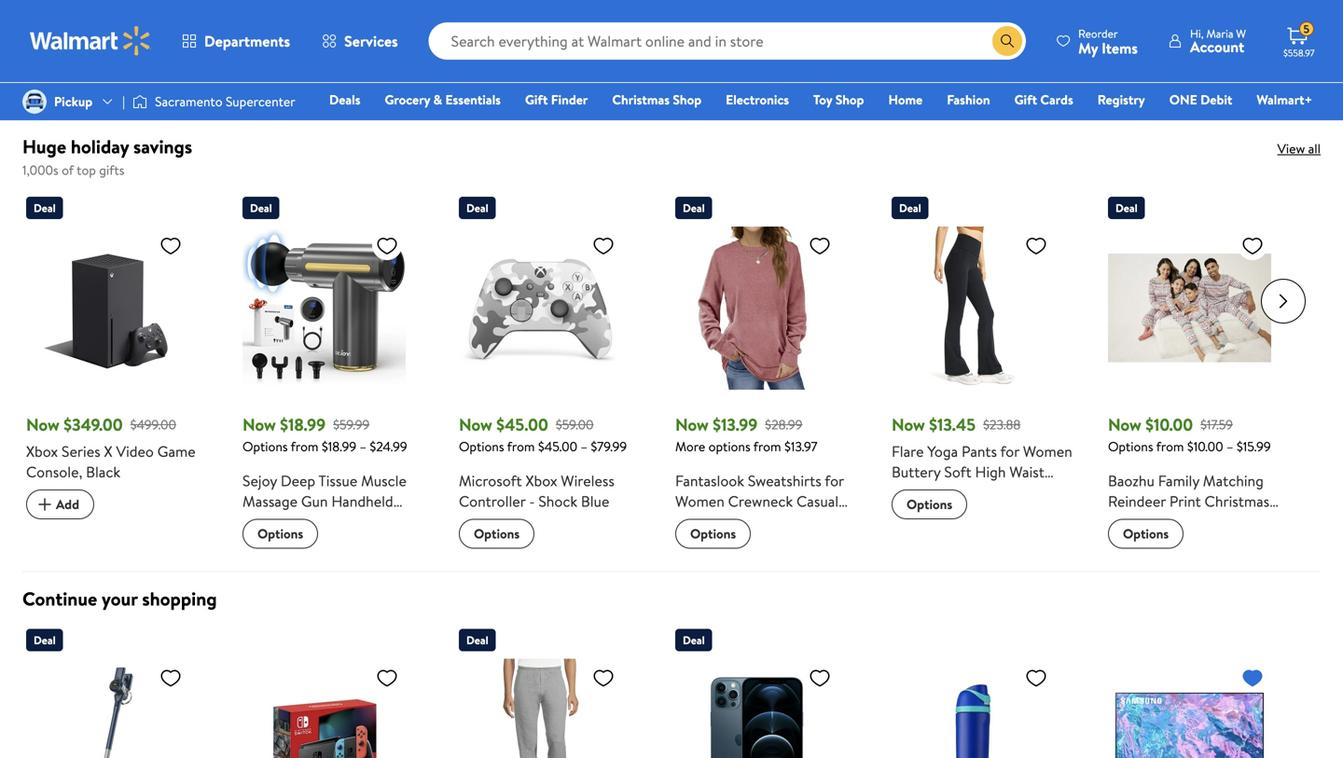 Task type: describe. For each thing, give the bounding box(es) containing it.
now $349.00 $499.00 xbox series x video game console, black
[[26, 413, 196, 482]]

women inside fantaslook sweatshirts for women crewneck casual long sleeve shirts tunic tops options
[[675, 491, 725, 512]]

one debit
[[1169, 90, 1232, 109]]

flare
[[892, 441, 924, 462]]

one debit link
[[1161, 90, 1241, 110]]

1 vertical spatial $18.99
[[322, 437, 356, 456]]

options link up the workout
[[892, 490, 967, 519]]

services button
[[306, 19, 414, 63]]

muscle
[[361, 470, 407, 491]]

electronics link
[[717, 90, 797, 110]]

shirts
[[756, 512, 793, 532]]

$23.88
[[983, 416, 1021, 434]]

pain
[[359, 512, 387, 532]]

bootcut
[[892, 482, 944, 503]]

add to favorites list, microsoft xbox wireless controller - shock blue image
[[592, 234, 615, 257]]

product group containing now $45.00
[[459, 189, 649, 549]]

electronics
[[726, 90, 789, 109]]

1 horizontal spatial walmart+
[[1257, 90, 1312, 109]]

more
[[675, 437, 705, 456]]

view all
[[1277, 139, 1321, 158]]

baozhu family matching reindeer print christmas sleepwear pajamas set, 2 piece (unisex baby & toddler 3m-18m)
[[1108, 470, 1294, 573]]

walmart+ link
[[1248, 90, 1321, 110]]

toy shop
[[813, 90, 864, 109]]

view
[[1277, 139, 1305, 158]]

tineco s10 zt smart cordless stick vacuum cleaner with zerotangle brush head for hard floors/carpet image
[[26, 659, 189, 758]]

next slide for huge holiday savings list image
[[1261, 279, 1306, 324]]

join
[[375, 72, 398, 90]]

add to favorites list, sejoy deep tissue muscle massage gun handheld massager gun for pain relief image
[[376, 234, 398, 257]]

casual
[[796, 491, 839, 512]]

from for now $10.00
[[1156, 437, 1184, 456]]

tunic
[[796, 512, 829, 532]]

huge
[[22, 133, 66, 159]]

0 vertical spatial &
[[433, 90, 442, 109]]

essentials
[[445, 90, 501, 109]]

departments
[[204, 31, 290, 51]]

registry link
[[1089, 90, 1153, 110]]

product group containing now $18.99
[[242, 189, 433, 549]]

sejoy
[[242, 470, 277, 491]]

handheld
[[331, 491, 393, 512]]

your
[[102, 586, 138, 612]]

– for now $18.99
[[360, 437, 367, 456]]

join walmart+ link
[[375, 72, 456, 90]]

deal for now $349.00
[[34, 200, 56, 216]]

controller
[[459, 491, 526, 512]]

nintendo switch™ w/ neon blue & neon red joy-con™ image
[[242, 659, 406, 758]]

debit
[[1200, 90, 1232, 109]]

add to favorites list, nintendo switch™ w/ neon blue & neon red joy-con™ image
[[376, 666, 398, 690]]

now $13.99 $28.99 more options from $13.97
[[675, 413, 818, 456]]

deal for now $13.99
[[683, 200, 705, 216]]

massage
[[242, 491, 298, 512]]

$
[[1035, 44, 1050, 85]]

women inside now $13.45 $23.88 flare yoga pants for women buttery soft high waist bootcut pants bootleg stretch tummy control workout leggings
[[1023, 441, 1072, 462]]

grocery & essentials
[[385, 90, 501, 109]]

now for $13.45
[[892, 413, 925, 436]]

add to favorites list, xbox series x video game console, black image
[[159, 234, 182, 257]]

$28.99
[[765, 416, 802, 434]]

leggings
[[951, 523, 1008, 544]]

gift for gift cards
[[1014, 90, 1037, 109]]

shopping
[[142, 586, 217, 612]]

(unisex
[[1147, 532, 1195, 553]]

maria
[[1206, 26, 1233, 42]]

terms
[[375, 38, 409, 56]]

pajamas
[[1177, 512, 1229, 532]]

workout
[[892, 523, 947, 544]]

baozhu
[[1108, 470, 1155, 491]]

wireless
[[561, 470, 614, 491]]

toy shop link
[[805, 90, 872, 110]]

was dollar $399, now dollar 249 group
[[1013, 26, 1151, 120]]

one
[[1169, 90, 1197, 109]]

of
[[62, 161, 74, 179]]

from for now $45.00
[[507, 437, 535, 456]]

continue
[[22, 586, 97, 612]]

0 horizontal spatial christmas
[[612, 90, 670, 109]]

product group containing now $349.00
[[26, 189, 216, 549]]

add to favorites list, owala freesip 19 oz blue insulated stainless steel water bottle with straw lid image
[[1025, 666, 1047, 690]]

sejoy deep tissue muscle massage gun handheld massager gun for pain relief image
[[242, 227, 406, 390]]

fantaslook sweatshirts for women crewneck casual long sleeve shirts tunic tops image
[[675, 227, 838, 390]]

options inside now $18.99 $59.99 options from $18.99 – $24.99
[[242, 437, 288, 456]]

toddler
[[1246, 532, 1294, 553]]

tummy
[[943, 503, 989, 523]]

deep
[[281, 470, 315, 491]]

1 vertical spatial pants
[[948, 482, 983, 503]]

1 vertical spatial $10.00
[[1187, 437, 1223, 456]]

sweatshirts
[[748, 470, 821, 491]]

family
[[1158, 470, 1199, 491]]

deals link
[[321, 90, 369, 110]]

product group containing now $10.00
[[1108, 189, 1298, 573]]

christmas inside the baozhu family matching reindeer print christmas sleepwear pajamas set, 2 piece (unisex baby & toddler 3m-18m)
[[1205, 491, 1269, 512]]

now for $13.99
[[675, 413, 709, 436]]

shock
[[538, 491, 577, 512]]

options up the workout
[[907, 495, 952, 514]]

$558.97
[[1283, 47, 1315, 59]]

items
[[1102, 38, 1138, 58]]

apply.
[[412, 38, 444, 56]]

$59.00
[[556, 416, 594, 434]]

options link for now $10.00
[[1108, 519, 1184, 549]]

0 vertical spatial $10.00
[[1145, 413, 1193, 436]]

$15.99
[[1237, 437, 1271, 456]]

0 vertical spatial $45.00
[[496, 413, 548, 436]]

product group containing now $13.99
[[675, 189, 865, 549]]

relief
[[390, 512, 428, 532]]

$399
[[1035, 26, 1071, 50]]

from for now $18.99
[[291, 437, 319, 456]]

registry
[[1097, 90, 1145, 109]]

0 horizontal spatial shop
[[45, 49, 73, 67]]

0 vertical spatial pants
[[962, 441, 997, 462]]

deal for now $10.00
[[1115, 200, 1138, 216]]

search icon image
[[1000, 34, 1015, 48]]

owala freesip 19 oz blue insulated stainless steel water bottle with straw lid image
[[892, 659, 1055, 758]]

deal for now $18.99
[[250, 200, 272, 216]]

fantaslook sweatshirts for women crewneck casual long sleeve shirts tunic tops options
[[675, 470, 861, 543]]

-
[[529, 491, 535, 512]]

now for $10.00
[[1108, 413, 1141, 436]]

terms apply.
[[375, 38, 444, 56]]

add button
[[26, 490, 94, 519]]

gift finder link
[[517, 90, 596, 110]]

add to favorites list, flare yoga pants for women buttery soft high waist bootcut pants bootleg stretch tummy control workout leggings image
[[1025, 234, 1047, 257]]

baozhu family matching reindeer print christmas sleepwear pajamas set, 2 piece (unisex baby & toddler 3m-18m) image
[[1108, 227, 1271, 390]]

top
[[77, 161, 96, 179]]

now for $349.00
[[26, 413, 60, 436]]

add to favorites list, restored apple iphone 12 pro max - carrier unlocked - 128gb pacific blue (refurbished) image
[[809, 666, 831, 690]]

xbox series x video game console, black image
[[26, 227, 189, 390]]



Task type: locate. For each thing, give the bounding box(es) containing it.
finder
[[551, 90, 588, 109]]

grocery
[[385, 90, 430, 109]]

$79.99
[[591, 437, 627, 456]]

add to favorites list, athletic works men's fleece elastic bottom sweatpants, sizes s-4xl image
[[592, 666, 615, 690]]

all
[[1308, 139, 1321, 158]]

options link down fantaslook
[[675, 519, 751, 549]]

options inside fantaslook sweatshirts for women crewneck casual long sleeve shirts tunic tops options
[[690, 525, 736, 543]]

now inside now $13.45 $23.88 flare yoga pants for women buttery soft high waist bootcut pants bootleg stretch tummy control workout leggings
[[892, 413, 925, 436]]

– inside now $10.00 $17.59 options from $10.00 – $15.99
[[1226, 437, 1233, 456]]

 image
[[22, 90, 47, 114]]

pants down $23.88
[[962, 441, 997, 462]]

now inside now $349.00 $499.00 xbox series x video game console, black
[[26, 413, 60, 436]]

savings
[[133, 133, 192, 159]]

$18.99
[[280, 413, 326, 436], [322, 437, 356, 456]]

options up 18m)
[[1123, 525, 1169, 543]]

& inside the baozhu family matching reindeer print christmas sleepwear pajamas set, 2 piece (unisex baby & toddler 3m-18m)
[[1233, 532, 1243, 553]]

options inside "now $45.00 $59.00 options from $45.00 – $79.99"
[[459, 437, 504, 456]]

 image
[[132, 92, 147, 111]]

sejoy deep tissue muscle massage gun handheld massager gun for pain relief options
[[242, 470, 428, 543]]

now up sejoy
[[242, 413, 276, 436]]

hi,
[[1190, 26, 1204, 42]]

reorder my items
[[1078, 26, 1138, 58]]

– inside "now $45.00 $59.00 options from $45.00 – $79.99"
[[581, 437, 588, 456]]

1 vertical spatial $45.00
[[538, 437, 577, 456]]

huge holiday savings 1,000s of top gifts
[[22, 133, 192, 179]]

0 horizontal spatial –
[[360, 437, 367, 456]]

reindeer
[[1108, 491, 1166, 512]]

– down $59.99
[[360, 437, 367, 456]]

1 vertical spatial christmas
[[1205, 491, 1269, 512]]

$18.99 left $59.99
[[280, 413, 326, 436]]

options link down massage in the left bottom of the page
[[242, 519, 318, 549]]

from up "deep"
[[291, 437, 319, 456]]

buttery
[[892, 462, 941, 482]]

xbox inside now $349.00 $499.00 xbox series x video game console, black
[[26, 441, 58, 462]]

for inside fantaslook sweatshirts for women crewneck casual long sleeve shirts tunic tops options
[[825, 470, 844, 491]]

$45.00 left the $59.00
[[496, 413, 548, 436]]

walmart+
[[401, 72, 456, 90], [1257, 90, 1312, 109]]

toy
[[813, 90, 832, 109]]

reorder
[[1078, 26, 1118, 42]]

& right baby
[[1233, 532, 1243, 553]]

now inside "now $45.00 $59.00 options from $45.00 – $79.99"
[[459, 413, 492, 436]]

walmart+ down $558.97
[[1257, 90, 1312, 109]]

1 horizontal spatial women
[[1023, 441, 1072, 462]]

1 now from the left
[[26, 413, 60, 436]]

hi, maria w account
[[1190, 26, 1246, 57]]

0 horizontal spatial for
[[337, 512, 356, 532]]

gift finder
[[525, 90, 588, 109]]

3 – from the left
[[1226, 437, 1233, 456]]

for inside now $13.45 $23.88 flare yoga pants for women buttery soft high waist bootcut pants bootleg stretch tummy control workout leggings
[[1000, 441, 1019, 462]]

remove from favorites list, samsung 43" class cu7000b crystal uhd 4k smart television un43cu7000bxza image
[[1241, 666, 1264, 690]]

1 horizontal spatial –
[[581, 437, 588, 456]]

shop for christmas shop
[[673, 90, 701, 109]]

0 vertical spatial walmart+
[[401, 72, 456, 90]]

join walmart+
[[375, 72, 456, 90]]

options up sejoy
[[242, 437, 288, 456]]

for inside sejoy deep tissue muscle massage gun handheld massager gun for pain relief options
[[337, 512, 356, 532]]

now for $45.00
[[459, 413, 492, 436]]

xbox left series
[[26, 441, 58, 462]]

sleeve
[[711, 512, 753, 532]]

1 from from the left
[[291, 437, 319, 456]]

long
[[675, 512, 707, 532]]

options inside sejoy deep tissue muscle massage gun handheld massager gun for pain relief options
[[257, 525, 303, 543]]

gift cards link
[[1006, 90, 1082, 110]]

continue your shopping
[[22, 586, 217, 612]]

$10.00 left $17.59
[[1145, 413, 1193, 436]]

options down fantaslook
[[690, 525, 736, 543]]

1 vertical spatial women
[[675, 491, 725, 512]]

xbox inside microsoft xbox wireless controller - shock blue
[[526, 470, 557, 491]]

add to favorites list, baozhu family matching reindeer print christmas sleepwear pajamas set, 2 piece (unisex baby & toddler 3m-18m) image
[[1241, 234, 1264, 257]]

1 vertical spatial for
[[825, 470, 844, 491]]

gun right massage in the left bottom of the page
[[301, 491, 328, 512]]

samsung 43" class cu7000b crystal uhd 4k smart television un43cu7000bxza image
[[1108, 659, 1271, 758]]

gift
[[525, 90, 548, 109], [1014, 90, 1037, 109]]

0 vertical spatial women
[[1023, 441, 1072, 462]]

gun down tissue
[[307, 512, 333, 532]]

from inside "now $45.00 $59.00 options from $45.00 – $79.99"
[[507, 437, 535, 456]]

product group containing now $13.45
[[892, 189, 1082, 549]]

3m-
[[1108, 553, 1134, 573]]

waist
[[1009, 462, 1044, 482]]

gift left cards
[[1014, 90, 1037, 109]]

1 gift from the left
[[525, 90, 548, 109]]

– for now $45.00
[[581, 437, 588, 456]]

now up baozhu
[[1108, 413, 1141, 436]]

home
[[888, 90, 923, 109]]

add to favorites list, tineco s10 zt smart cordless stick vacuum cleaner with zerotangle brush head for hard floors/carpet image
[[159, 666, 182, 690]]

– left $15.99
[[1226, 437, 1233, 456]]

shop for toy shop
[[835, 90, 864, 109]]

options link up 18m)
[[1108, 519, 1184, 549]]

options link
[[892, 490, 967, 519], [242, 519, 318, 549], [459, 519, 535, 549], [675, 519, 751, 549], [1108, 519, 1184, 549]]

black
[[86, 462, 120, 482]]

options link for now $18.99
[[242, 519, 318, 549]]

now up microsoft
[[459, 413, 492, 436]]

control
[[992, 503, 1042, 523]]

$10.00
[[1145, 413, 1193, 436], [1187, 437, 1223, 456]]

christmas
[[612, 90, 670, 109], [1205, 491, 1269, 512]]

options
[[708, 437, 750, 456]]

walmart image
[[30, 26, 151, 56]]

0 horizontal spatial gift
[[525, 90, 548, 109]]

from up the family
[[1156, 437, 1184, 456]]

1 horizontal spatial &
[[1233, 532, 1243, 553]]

options up microsoft
[[459, 437, 504, 456]]

5 now from the left
[[892, 413, 925, 436]]

from inside now $10.00 $17.59 options from $10.00 – $15.99
[[1156, 437, 1184, 456]]

athletic works men's fleece elastic bottom sweatpants, sizes s-4xl image
[[459, 659, 622, 758]]

now $18.99 $59.99 options from $18.99 – $24.99
[[242, 413, 407, 456]]

now
[[76, 49, 100, 67]]

add
[[56, 495, 79, 513]]

xbox left "wireless" at bottom left
[[526, 470, 557, 491]]

microsoft xbox wireless controller - shock blue
[[459, 470, 614, 512]]

2 horizontal spatial shop
[[835, 90, 864, 109]]

women up 'bootleg'
[[1023, 441, 1072, 462]]

departments button
[[166, 19, 306, 63]]

from inside 'now $13.99 $28.99 more options from $13.97'
[[753, 437, 781, 456]]

0 vertical spatial christmas
[[612, 90, 670, 109]]

18m)
[[1134, 553, 1165, 573]]

walmart+ up grocery & essentials
[[401, 72, 456, 90]]

1 horizontal spatial for
[[825, 470, 844, 491]]

for up tops
[[825, 470, 844, 491]]

$499.00
[[130, 416, 176, 434]]

$399 $ 249
[[1035, 26, 1151, 115]]

2 horizontal spatial –
[[1226, 437, 1233, 456]]

from inside now $18.99 $59.99 options from $18.99 – $24.99
[[291, 437, 319, 456]]

soft
[[944, 462, 972, 482]]

$13.99
[[713, 413, 757, 436]]

0 horizontal spatial walmart+
[[401, 72, 456, 90]]

$59.99
[[333, 416, 370, 434]]

249
[[1050, 32, 1151, 115]]

stretch
[[892, 503, 940, 523]]

0 vertical spatial xbox
[[26, 441, 58, 462]]

options down massage in the left bottom of the page
[[257, 525, 303, 543]]

1 horizontal spatial xbox
[[526, 470, 557, 491]]

set,
[[1233, 512, 1258, 532]]

now up flare
[[892, 413, 925, 436]]

2 vertical spatial for
[[337, 512, 356, 532]]

–
[[360, 437, 367, 456], [581, 437, 588, 456], [1226, 437, 1233, 456]]

pants
[[962, 441, 997, 462], [948, 482, 983, 503]]

$45.00
[[496, 413, 548, 436], [538, 437, 577, 456]]

game
[[157, 441, 196, 462]]

christmas shop link
[[604, 90, 710, 110]]

1 vertical spatial walmart+
[[1257, 90, 1312, 109]]

flare yoga pants for women buttery soft high waist bootcut pants bootleg stretch tummy control workout leggings image
[[892, 227, 1055, 390]]

gifts
[[99, 161, 124, 179]]

4 now from the left
[[675, 413, 709, 436]]

from up microsoft
[[507, 437, 535, 456]]

for
[[1000, 441, 1019, 462], [825, 470, 844, 491], [337, 512, 356, 532]]

2 – from the left
[[581, 437, 588, 456]]

gift left finder
[[525, 90, 548, 109]]

$349.00
[[64, 413, 123, 436]]

$45.00 down the $59.00
[[538, 437, 577, 456]]

video
[[116, 441, 154, 462]]

1 vertical spatial xbox
[[526, 470, 557, 491]]

cards
[[1040, 90, 1073, 109]]

shop right the toy
[[835, 90, 864, 109]]

0 vertical spatial $18.99
[[280, 413, 326, 436]]

1 vertical spatial &
[[1233, 532, 1243, 553]]

for down $23.88
[[1000, 441, 1019, 462]]

gift for gift finder
[[525, 90, 548, 109]]

options link for now $13.99
[[675, 519, 751, 549]]

2 from from the left
[[507, 437, 535, 456]]

account
[[1190, 36, 1244, 57]]

1 horizontal spatial shop
[[673, 90, 701, 109]]

2 now from the left
[[242, 413, 276, 436]]

1 horizontal spatial gift
[[1014, 90, 1037, 109]]

1 horizontal spatial christmas
[[1205, 491, 1269, 512]]

$13.97
[[784, 437, 818, 456]]

0 vertical spatial for
[[1000, 441, 1019, 462]]

6 now from the left
[[1108, 413, 1141, 436]]

– inside now $18.99 $59.99 options from $18.99 – $24.99
[[360, 437, 367, 456]]

x
[[104, 441, 113, 462]]

|
[[122, 92, 125, 110]]

1 – from the left
[[360, 437, 367, 456]]

series
[[62, 441, 100, 462]]

now inside now $10.00 $17.59 options from $10.00 – $15.99
[[1108, 413, 1141, 436]]

now inside now $18.99 $59.99 options from $18.99 – $24.99
[[242, 413, 276, 436]]

options up baozhu
[[1108, 437, 1153, 456]]

high
[[975, 462, 1006, 482]]

options down controller
[[474, 525, 520, 543]]

tops
[[832, 512, 861, 532]]

shop left now
[[45, 49, 73, 67]]

product group
[[26, 189, 216, 549], [242, 189, 433, 549], [459, 189, 649, 549], [675, 189, 865, 549], [892, 189, 1082, 549], [1108, 189, 1298, 573], [26, 622, 216, 758], [459, 622, 649, 758], [675, 622, 865, 758]]

fashion
[[947, 90, 990, 109]]

options link for now $45.00
[[459, 519, 535, 549]]

0 horizontal spatial women
[[675, 491, 725, 512]]

now up console, at the left
[[26, 413, 60, 436]]

Walmart Site-Wide search field
[[429, 22, 1026, 60]]

options link down controller
[[459, 519, 535, 549]]

console,
[[26, 462, 82, 482]]

xbox
[[26, 441, 58, 462], [526, 470, 557, 491]]

pants up leggings
[[948, 482, 983, 503]]

now inside 'now $13.99 $28.99 more options from $13.97'
[[675, 413, 709, 436]]

3 from from the left
[[753, 437, 781, 456]]

4 from from the left
[[1156, 437, 1184, 456]]

– for now $10.00
[[1226, 437, 1233, 456]]

2 horizontal spatial for
[[1000, 441, 1019, 462]]

Search search field
[[429, 22, 1026, 60]]

women down more
[[675, 491, 725, 512]]

options inside now $10.00 $17.59 options from $10.00 – $15.99
[[1108, 437, 1153, 456]]

microsoft xbox wireless controller - shock blue image
[[459, 227, 622, 390]]

& down join walmart+
[[433, 90, 442, 109]]

from down $28.99
[[753, 437, 781, 456]]

tissue
[[319, 470, 357, 491]]

3 now from the left
[[459, 413, 492, 436]]

home link
[[880, 90, 931, 110]]

deal for now $13.45
[[899, 200, 921, 216]]

now for $18.99
[[242, 413, 276, 436]]

deal for now $45.00
[[466, 200, 488, 216]]

shop left electronics link
[[673, 90, 701, 109]]

fantaslook
[[675, 470, 744, 491]]

gift cards
[[1014, 90, 1073, 109]]

print
[[1169, 491, 1201, 512]]

for left the 'pain'
[[337, 512, 356, 532]]

add to favorites list, fantaslook sweatshirts for women crewneck casual long sleeve shirts tunic tops image
[[809, 234, 831, 257]]

5
[[1303, 21, 1310, 37]]

$18.99 down $59.99
[[322, 437, 356, 456]]

supercenter
[[226, 92, 295, 110]]

now up more
[[675, 413, 709, 436]]

add to cart image
[[34, 493, 56, 516]]

$10.00 down $17.59
[[1187, 437, 1223, 456]]

fashion link
[[938, 90, 999, 110]]

– down the $59.00
[[581, 437, 588, 456]]

0 horizontal spatial &
[[433, 90, 442, 109]]

holiday
[[71, 133, 129, 159]]

2 gift from the left
[[1014, 90, 1037, 109]]

shop now link
[[45, 49, 100, 67]]

0 horizontal spatial xbox
[[26, 441, 58, 462]]

restored apple iphone 12 pro max - carrier unlocked - 128gb pacific blue (refurbished) image
[[675, 659, 838, 758]]



Task type: vqa. For each thing, say whether or not it's contained in the screenshot.
HEALTH inside the dropdown button
no



